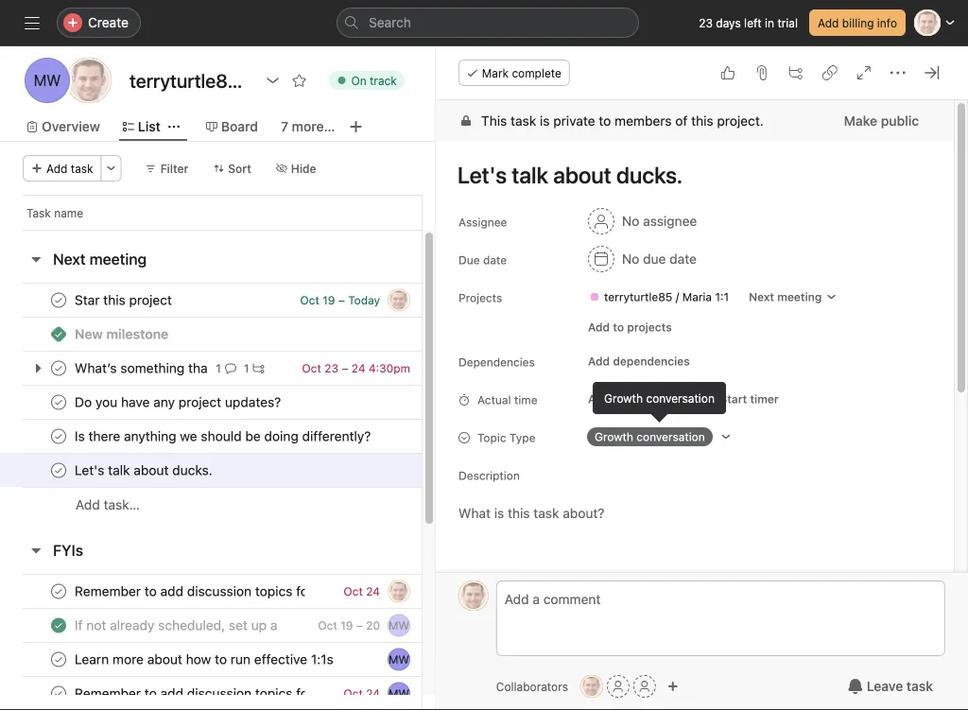 Task type: locate. For each thing, give the bounding box(es) containing it.
1 vertical spatial meeting
[[777, 290, 822, 304]]

let's talk about ducks. cell
[[0, 453, 423, 488]]

what's something that was harder than expected? cell
[[0, 351, 423, 386]]

23 left days
[[699, 16, 713, 29]]

close details image
[[925, 65, 940, 80]]

next meeting up star this project text box
[[53, 250, 147, 268]]

0 vertical spatial next
[[53, 250, 86, 268]]

completed image for remember to add discussion topics for the next meeting text field corresponding to tt
[[47, 580, 70, 603]]

completed image inside the learn more about how to run effective 1:1s cell
[[47, 648, 70, 671]]

conversation
[[646, 392, 715, 405], [637, 430, 705, 444]]

add down "terryturtle85"
[[588, 321, 610, 334]]

2 vertical spatial –
[[356, 619, 363, 632]]

0 horizontal spatial to
[[599, 113, 611, 129]]

3 completed checkbox from the top
[[47, 425, 70, 448]]

3 completed image from the top
[[47, 580, 70, 603]]

2 mw button from the top
[[388, 648, 410, 671]]

None text field
[[125, 63, 256, 97]]

next right the 1:1
[[749, 290, 774, 304]]

leave task button
[[836, 670, 946, 704]]

2 vertical spatial task
[[907, 679, 933, 694]]

oct 24 down the 20
[[344, 687, 380, 700]]

star this project cell
[[0, 283, 423, 318]]

oct 24 up the 20
[[344, 585, 380, 598]]

4 completed image from the top
[[47, 682, 70, 705]]

0 vertical spatial task
[[511, 113, 536, 129]]

0 vertical spatial conversation
[[646, 392, 715, 405]]

0 vertical spatial to
[[599, 113, 611, 129]]

24 down the 20
[[366, 687, 380, 700]]

2 horizontal spatial task
[[907, 679, 933, 694]]

add for add task…
[[76, 497, 100, 513]]

add down add to projects button on the right top of the page
[[588, 355, 610, 368]]

0 horizontal spatial next meeting
[[53, 250, 147, 268]]

0 vertical spatial –
[[338, 294, 345, 307]]

Completed milestone checkbox
[[51, 327, 66, 342]]

dependencies
[[458, 356, 535, 369]]

1 vertical spatial task
[[71, 162, 93, 175]]

Completed checkbox
[[47, 289, 70, 312], [47, 357, 70, 380], [47, 425, 70, 448], [47, 580, 70, 603], [47, 614, 70, 637], [47, 682, 70, 705]]

0 vertical spatial 24
[[352, 362, 366, 375]]

1 horizontal spatial time
[[650, 392, 674, 406]]

– inside what's something that was harder than expected? cell
[[342, 362, 348, 375]]

2 completed image from the top
[[47, 357, 70, 380]]

oct inside if not already scheduled, set up a recurring 1:1 meeting in your calendar cell
[[318, 619, 337, 632]]

projects
[[627, 321, 672, 334]]

– inside if not already scheduled, set up a recurring 1:1 meeting in your calendar cell
[[356, 619, 363, 632]]

task inside button
[[907, 679, 933, 694]]

completed image inside header fyis tree grid
[[47, 682, 70, 705]]

Let's talk about ducks. text field
[[71, 461, 218, 480]]

Task Name text field
[[445, 153, 931, 197]]

1 horizontal spatial to
[[613, 321, 624, 334]]

start
[[720, 392, 747, 406]]

to left projects
[[613, 321, 624, 334]]

1 horizontal spatial next
[[749, 290, 774, 304]]

oct inside what's something that was harder than expected? cell
[[302, 362, 321, 375]]

– for 24
[[342, 362, 348, 375]]

remember to add discussion topics for the next meeting text field up if not already scheduled, set up a recurring 1:1 meeting in your calendar text field
[[71, 582, 306, 601]]

4 completed image from the top
[[47, 614, 70, 637]]

task inside button
[[71, 162, 93, 175]]

0 horizontal spatial next
[[53, 250, 86, 268]]

2 vertical spatial mw button
[[388, 682, 410, 705]]

completed milestone image
[[51, 327, 66, 342]]

1 horizontal spatial next meeting
[[749, 290, 822, 304]]

next meeting
[[53, 250, 147, 268], [749, 290, 822, 304]]

1 vertical spatial 23
[[325, 362, 339, 375]]

meeting
[[89, 250, 147, 268], [777, 290, 822, 304]]

completed image inside do you have any project updates? cell
[[47, 391, 70, 414]]

Do you have any project updates? text field
[[71, 393, 287, 412]]

1 vertical spatial –
[[342, 362, 348, 375]]

growth down 'actual'
[[595, 430, 633, 444]]

2 completed checkbox from the top
[[47, 459, 70, 482]]

leave
[[867, 679, 903, 694]]

1 horizontal spatial meeting
[[777, 290, 822, 304]]

create
[[88, 15, 129, 30]]

add for add actual time
[[588, 392, 610, 406]]

mw
[[34, 71, 61, 89], [389, 619, 410, 632], [389, 653, 410, 666], [389, 687, 410, 700]]

completed checkbox inside star this project cell
[[47, 289, 70, 312]]

conversation inside popup button
[[637, 430, 705, 444]]

add inside button
[[46, 162, 68, 175]]

task left the is
[[511, 113, 536, 129]]

Star this project text field
[[71, 291, 178, 310]]

0 vertical spatial meeting
[[89, 250, 147, 268]]

1 horizontal spatial 23
[[699, 16, 713, 29]]

overview
[[42, 119, 100, 134]]

completed image for "learn more about how to run effective 1:1s" text field
[[47, 648, 70, 671]]

date
[[670, 251, 697, 267], [483, 253, 507, 267]]

mw button inside the learn more about how to run effective 1:1s cell
[[388, 648, 410, 671]]

add for add to projects
[[588, 321, 610, 334]]

Completed checkbox
[[47, 391, 70, 414], [47, 459, 70, 482], [47, 648, 70, 671]]

board
[[221, 119, 258, 134]]

0 horizontal spatial task
[[71, 162, 93, 175]]

completed checkbox for let's talk about ducks. text field
[[47, 459, 70, 482]]

0 horizontal spatial meeting
[[89, 250, 147, 268]]

completed checkbox inside let's talk about ducks. 'cell'
[[47, 459, 70, 482]]

expand subtask list for the task what's something that was harder than expected? image
[[30, 361, 45, 376]]

5 completed checkbox from the top
[[47, 614, 70, 637]]

billing
[[842, 16, 874, 29]]

mw button inside if not already scheduled, set up a recurring 1:1 meeting in your calendar cell
[[388, 614, 410, 637]]

start timer button
[[690, 386, 786, 412]]

24 inside what's something that was harder than expected? cell
[[352, 362, 366, 375]]

oct for – 24 4:30pm
[[302, 362, 321, 375]]

is
[[540, 113, 550, 129]]

completed image inside let's talk about ducks. 'cell'
[[47, 459, 70, 482]]

0 vertical spatial no
[[622, 213, 639, 229]]

2 completed image from the top
[[47, 425, 70, 448]]

next right collapse task list for this section icon at top
[[53, 250, 86, 268]]

24 up the 20
[[366, 585, 380, 598]]

completed image
[[47, 391, 70, 414], [47, 425, 70, 448], [47, 580, 70, 603], [47, 614, 70, 637], [47, 648, 70, 671]]

add to projects
[[588, 321, 672, 334]]

is there anything we should be doing differently? cell
[[0, 419, 423, 454]]

1 vertical spatial no
[[622, 251, 639, 267]]

– inside star this project cell
[[338, 294, 345, 307]]

expand sidebar image
[[25, 15, 40, 30]]

completed checkbox inside 'is there anything we should be doing differently?' cell
[[47, 425, 70, 448]]

19 for – today
[[323, 294, 335, 307]]

0 vertical spatial completed checkbox
[[47, 391, 70, 414]]

leave task
[[867, 679, 933, 694]]

completed image inside what's something that was harder than expected? cell
[[47, 357, 70, 380]]

remember to add discussion topics for the next meeting cell up if not already scheduled, set up a recurring 1:1 meeting in your calendar text field
[[0, 574, 423, 609]]

1 vertical spatial next meeting
[[749, 290, 822, 304]]

1 vertical spatial remember to add discussion topics for the next meeting text field
[[71, 684, 306, 703]]

– left today
[[338, 294, 345, 307]]

2 remember to add discussion topics for the next meeting cell from the top
[[0, 676, 423, 710]]

1 vertical spatial oct 24
[[344, 687, 380, 700]]

2 remember to add discussion topics for the next meeting text field from the top
[[71, 684, 306, 703]]

no
[[622, 213, 639, 229], [622, 251, 639, 267]]

add inside button
[[818, 16, 839, 29]]

1 completed checkbox from the top
[[47, 289, 70, 312]]

1 completed image from the top
[[47, 391, 70, 414]]

list link
[[123, 116, 161, 137]]

1 vertical spatial conversation
[[637, 430, 705, 444]]

3 completed checkbox from the top
[[47, 648, 70, 671]]

1 comment image
[[225, 363, 236, 374]]

0 vertical spatial mw button
[[388, 614, 410, 637]]

oct
[[300, 294, 320, 307], [302, 362, 321, 375], [344, 585, 363, 598], [318, 619, 337, 632], [344, 687, 363, 700]]

full screen image
[[857, 65, 872, 80]]

task for this
[[511, 113, 536, 129]]

1 horizontal spatial date
[[670, 251, 697, 267]]

1 vertical spatial mw button
[[388, 648, 410, 671]]

0 vertical spatial remember to add discussion topics for the next meeting text field
[[71, 582, 306, 601]]

1 vertical spatial growth conversation
[[595, 430, 705, 444]]

tt
[[80, 71, 98, 89], [392, 294, 406, 307], [392, 585, 406, 598], [466, 589, 481, 602], [585, 680, 599, 693]]

1 vertical spatial to
[[613, 321, 624, 334]]

1 horizontal spatial 19
[[341, 619, 353, 632]]

remember to add discussion topics for the next meeting cell
[[0, 574, 423, 609], [0, 676, 423, 710]]

2 vertical spatial completed checkbox
[[47, 648, 70, 671]]

1 completed image from the top
[[47, 289, 70, 312]]

completed image for is there anything we should be doing differently? text box
[[47, 425, 70, 448]]

oct inside star this project cell
[[300, 294, 320, 307]]

add left task…
[[76, 497, 100, 513]]

to right private
[[599, 113, 611, 129]]

conversation up growth conversation popup button
[[646, 392, 715, 405]]

more…
[[292, 119, 335, 134]]

0 vertical spatial 19
[[323, 294, 335, 307]]

23
[[699, 16, 713, 29], [325, 362, 339, 375]]

time right 'actual'
[[650, 392, 674, 406]]

0 horizontal spatial 23
[[325, 362, 339, 375]]

add inside 'button'
[[76, 497, 100, 513]]

1 vertical spatial 24
[[366, 585, 380, 598]]

oct 24 for tt
[[344, 585, 380, 598]]

0 horizontal spatial 19
[[323, 294, 335, 307]]

growth conversation down growth conversation tooltip
[[595, 430, 705, 444]]

time
[[650, 392, 674, 406], [514, 393, 538, 407]]

remember to add discussion topics for the next meeting cell down "learn more about how to run effective 1:1s" text field
[[0, 676, 423, 710]]

5 completed image from the top
[[47, 648, 70, 671]]

completed checkbox inside the learn more about how to run effective 1:1s cell
[[47, 648, 70, 671]]

completed image
[[47, 289, 70, 312], [47, 357, 70, 380], [47, 459, 70, 482], [47, 682, 70, 705]]

terryturtle85
[[604, 290, 673, 304]]

timer
[[750, 392, 779, 406]]

growth conversation down "dependencies"
[[604, 392, 715, 405]]

0 vertical spatial growth conversation
[[604, 392, 715, 405]]

oct 24
[[344, 585, 380, 598], [344, 687, 380, 700]]

next inside popup button
[[749, 290, 774, 304]]

new milestone cell
[[0, 317, 423, 352]]

main content
[[436, 100, 954, 710]]

task inside main content
[[511, 113, 536, 129]]

completed image inside remember to add discussion topics for the next meeting cell
[[47, 580, 70, 603]]

mw inside the learn more about how to run effective 1:1s cell
[[389, 653, 410, 666]]

1 vertical spatial completed checkbox
[[47, 459, 70, 482]]

– left the 20
[[356, 619, 363, 632]]

project.
[[717, 113, 764, 129]]

1 vertical spatial growth
[[595, 430, 633, 444]]

add down overview link
[[46, 162, 68, 175]]

1 completed checkbox from the top
[[47, 391, 70, 414]]

0 horizontal spatial date
[[483, 253, 507, 267]]

If not already scheduled, set up a recurring 1:1 meeting in your calendar text field
[[71, 616, 280, 635]]

oct 24 for mw
[[344, 687, 380, 700]]

add left 'actual'
[[588, 392, 610, 406]]

– left 4:30pm
[[342, 362, 348, 375]]

add left billing
[[818, 16, 839, 29]]

remember to add discussion topics for the next meeting text field down "learn more about how to run effective 1:1s" text field
[[71, 684, 306, 703]]

1 subtask image
[[253, 363, 264, 374]]

4 completed checkbox from the top
[[47, 580, 70, 603]]

New milestone text field
[[71, 325, 174, 344]]

tt button
[[388, 289, 410, 312], [388, 580, 410, 603], [458, 581, 489, 611], [581, 675, 603, 698]]

copy task link image
[[823, 65, 838, 80]]

23 inside what's something that was harder than expected? cell
[[325, 362, 339, 375]]

add inside dropdown button
[[588, 392, 610, 406]]

collapse task list for this section image
[[28, 543, 44, 558]]

completed image inside if not already scheduled, set up a recurring 1:1 meeting in your calendar cell
[[47, 614, 70, 637]]

add actual time
[[588, 392, 674, 406]]

mw row
[[0, 642, 492, 677]]

19 inside if not already scheduled, set up a recurring 1:1 meeting in your calendar cell
[[341, 619, 353, 632]]

meeting inside popup button
[[777, 290, 822, 304]]

main content containing this task is private to members of this project.
[[436, 100, 954, 710]]

add
[[818, 16, 839, 29], [46, 162, 68, 175], [588, 321, 610, 334], [588, 355, 610, 368], [588, 392, 610, 406], [76, 497, 100, 513]]

tt button inside header fyis tree grid
[[388, 580, 410, 603]]

19 inside star this project cell
[[323, 294, 335, 307]]

if not already scheduled, set up a recurring 1:1 meeting in your calendar cell
[[0, 608, 423, 643]]

on track button
[[320, 67, 413, 94]]

completed image inside 'is there anything we should be doing differently?' cell
[[47, 425, 70, 448]]

time right actual
[[514, 393, 538, 407]]

no for no due date
[[622, 251, 639, 267]]

mark complete
[[482, 66, 562, 79]]

3 completed image from the top
[[47, 459, 70, 482]]

maria
[[682, 290, 712, 304]]

1 oct 24 from the top
[[344, 585, 380, 598]]

completed checkbox for remember to add discussion topics for the next meeting text field associated with mw
[[47, 682, 70, 705]]

on
[[351, 74, 367, 87]]

0 vertical spatial next meeting
[[53, 250, 147, 268]]

1 vertical spatial next
[[749, 290, 774, 304]]

1 mw button from the top
[[388, 614, 410, 637]]

completed checkbox inside do you have any project updates? cell
[[47, 391, 70, 414]]

members
[[615, 113, 672, 129]]

add subtask image
[[789, 65, 804, 80]]

2 vertical spatial 24
[[366, 687, 380, 700]]

1 no from the top
[[622, 213, 639, 229]]

1 remember to add discussion topics for the next meeting text field from the top
[[71, 582, 306, 601]]

remember to add discussion topics for the next meeting text field for mw
[[71, 684, 306, 703]]

to
[[599, 113, 611, 129], [613, 321, 624, 334]]

0 vertical spatial oct 24
[[344, 585, 380, 598]]

23 days left in trial
[[699, 16, 798, 29]]

completed image inside star this project cell
[[47, 289, 70, 312]]

2 completed checkbox from the top
[[47, 357, 70, 380]]

oct right 1 subtask "icon"
[[302, 362, 321, 375]]

growth conversation inside tooltip
[[604, 392, 715, 405]]

filter
[[160, 162, 188, 175]]

24
[[352, 362, 366, 375], [366, 585, 380, 598], [366, 687, 380, 700]]

23 left 4:30pm
[[325, 362, 339, 375]]

24 for mw
[[366, 687, 380, 700]]

assignee
[[458, 216, 507, 229]]

no left due
[[622, 251, 639, 267]]

24 left 4:30pm
[[352, 362, 366, 375]]

19 for – 20
[[341, 619, 353, 632]]

0 vertical spatial remember to add discussion topics for the next meeting cell
[[0, 574, 423, 609]]

2 no from the top
[[622, 251, 639, 267]]

conversation down growth conversation tooltip
[[637, 430, 705, 444]]

7 more…
[[281, 119, 335, 134]]

completed checkbox for 'do you have any project updates?' text box
[[47, 391, 70, 414]]

conversation inside tooltip
[[646, 392, 715, 405]]

completed checkbox inside if not already scheduled, set up a recurring 1:1 meeting in your calendar cell
[[47, 614, 70, 637]]

1 vertical spatial 19
[[341, 619, 353, 632]]

–
[[338, 294, 345, 307], [342, 362, 348, 375], [356, 619, 363, 632]]

6 completed checkbox from the top
[[47, 682, 70, 705]]

header fyis tree grid
[[0, 574, 492, 710]]

meeting up star this project text box
[[89, 250, 147, 268]]

growth conversation
[[604, 392, 715, 405], [595, 430, 705, 444]]

start timer
[[720, 392, 779, 406]]

add task… row
[[0, 487, 492, 522]]

2 oct 24 from the top
[[344, 687, 380, 700]]

4:30pm
[[369, 362, 410, 375]]

19 left today
[[323, 294, 335, 307]]

1:1
[[715, 290, 729, 304]]

0 vertical spatial growth
[[604, 392, 643, 405]]

no left assignee
[[622, 213, 639, 229]]

growth down 'add dependencies'
[[604, 392, 643, 405]]

Remember to add discussion topics for the next meeting text field
[[71, 582, 306, 601], [71, 684, 306, 703]]

oct left today
[[300, 294, 320, 307]]

1 vertical spatial remember to add discussion topics for the next meeting cell
[[0, 676, 423, 710]]

oct left the 20
[[318, 619, 337, 632]]

task right leave
[[907, 679, 933, 694]]

growth inside popup button
[[595, 430, 633, 444]]

info
[[877, 16, 897, 29]]

add actual time button
[[580, 386, 682, 412]]

oct for – today
[[300, 294, 320, 307]]

mw inside if not already scheduled, set up a recurring 1:1 meeting in your calendar cell
[[389, 619, 410, 632]]

row
[[23, 229, 422, 231], [0, 283, 492, 318], [0, 317, 492, 352], [0, 385, 492, 420], [0, 419, 492, 454], [0, 453, 492, 488], [0, 574, 492, 609], [0, 608, 492, 643], [0, 676, 492, 710]]

meeting right the 1:1
[[777, 290, 822, 304]]

overview link
[[26, 116, 100, 137]]

task left more actions "icon"
[[71, 162, 93, 175]]

1 horizontal spatial task
[[511, 113, 536, 129]]

next meeting right the 1:1
[[749, 290, 822, 304]]

19 left the 20
[[341, 619, 353, 632]]



Task type: vqa. For each thing, say whether or not it's contained in the screenshot.
1st Mark complete icon
no



Task type: describe. For each thing, give the bounding box(es) containing it.
growth conversation inside popup button
[[595, 430, 705, 444]]

show options image
[[265, 73, 280, 88]]

completed checkbox for star this project text box
[[47, 289, 70, 312]]

add dependencies button
[[580, 348, 698, 374]]

Learn more about how to run effective 1:1s text field
[[71, 650, 339, 669]]

search button
[[337, 8, 639, 38]]

make public button
[[832, 104, 931, 138]]

terryturtle85 / maria 1:1 link
[[581, 287, 737, 306]]

board link
[[206, 116, 258, 137]]

– for 20
[[356, 619, 363, 632]]

do you have any project updates? cell
[[0, 385, 423, 420]]

0 horizontal spatial time
[[514, 393, 538, 407]]

tt inside header fyis tree grid
[[392, 585, 406, 598]]

to inside button
[[613, 321, 624, 334]]

completed checkbox for remember to add discussion topics for the next meeting text field corresponding to tt
[[47, 580, 70, 603]]

days
[[716, 16, 741, 29]]

remember to add discussion topics for the next meeting text field for tt
[[71, 582, 306, 601]]

no due date button
[[580, 242, 705, 276]]

7 more… button
[[281, 116, 335, 137]]

private
[[553, 113, 595, 129]]

next meeting button
[[740, 284, 846, 310]]

1 remember to add discussion topics for the next meeting cell from the top
[[0, 574, 423, 609]]

list
[[138, 119, 161, 134]]

no assignee
[[622, 213, 697, 229]]

tt inside star this project cell
[[392, 294, 406, 307]]

completed checkbox for "learn more about how to run effective 1:1s" text field
[[47, 648, 70, 671]]

header next meeting tree grid
[[0, 283, 492, 522]]

add for add dependencies
[[588, 355, 610, 368]]

completed checkbox for is there anything we should be doing differently? text box
[[47, 425, 70, 448]]

completed image for if not already scheduled, set up a recurring 1:1 meeting in your calendar text field
[[47, 614, 70, 637]]

dependencies
[[613, 355, 690, 368]]

hide
[[291, 162, 316, 175]]

growth conversation button
[[580, 424, 739, 450]]

time inside add actual time dropdown button
[[650, 392, 674, 406]]

Is there anything we should be doing differently? text field
[[71, 427, 377, 446]]

sort
[[228, 162, 251, 175]]

due
[[458, 253, 480, 267]]

no for no assignee
[[622, 213, 639, 229]]

more actions for this task image
[[891, 65, 906, 80]]

3 mw button from the top
[[388, 682, 410, 705]]

this task is private to members of this project.
[[481, 113, 764, 129]]

completed checkbox for if not already scheduled, set up a recurring 1:1 meeting in your calendar text field
[[47, 614, 70, 637]]

sort button
[[205, 155, 260, 182]]

this
[[481, 113, 507, 129]]

mark complete button
[[458, 60, 570, 86]]

on track
[[351, 74, 397, 87]]

oct 23 – 24 4:30pm
[[302, 362, 410, 375]]

let's talk about ducks. dialog
[[436, 46, 968, 710]]

actual
[[477, 393, 511, 407]]

add or remove collaborators image
[[668, 681, 679, 692]]

actual
[[613, 392, 646, 406]]

today
[[348, 294, 380, 307]]

task for leave
[[907, 679, 933, 694]]

next meeting inside popup button
[[749, 290, 822, 304]]

name
[[54, 206, 83, 219]]

assignee
[[643, 213, 697, 229]]

this
[[691, 113, 713, 129]]

completed image for 'do you have any project updates?' text box
[[47, 391, 70, 414]]

completed checkbox inside what's something that was harder than expected? cell
[[47, 357, 70, 380]]

add task… button
[[76, 495, 140, 515]]

search list box
[[337, 8, 639, 38]]

oct for – 20
[[318, 619, 337, 632]]

task for add
[[71, 162, 93, 175]]

add task button
[[23, 155, 102, 182]]

make public
[[844, 113, 919, 129]]

next inside button
[[53, 250, 86, 268]]

filter button
[[137, 155, 197, 182]]

growth inside tooltip
[[604, 392, 643, 405]]

add to starred image
[[292, 73, 307, 88]]

due
[[643, 251, 666, 267]]

fyis button
[[53, 533, 83, 567]]

mw button for the learn more about how to run effective 1:1s cell
[[388, 648, 410, 671]]

make
[[844, 113, 877, 129]]

create button
[[57, 8, 141, 38]]

oct up oct 19 – 20
[[344, 585, 363, 598]]

meeting inside button
[[89, 250, 147, 268]]

0 likes. click to like this task image
[[721, 65, 736, 80]]

in
[[765, 16, 775, 29]]

20
[[366, 619, 380, 632]]

more actions image
[[106, 163, 117, 174]]

track
[[370, 74, 397, 87]]

description
[[458, 469, 520, 482]]

add billing info
[[818, 16, 897, 29]]

add for add task
[[46, 162, 68, 175]]

hide button
[[267, 155, 325, 182]]

complete
[[512, 66, 562, 79]]

add billing info button
[[809, 9, 906, 36]]

terryturtle85 / maria 1:1
[[604, 290, 729, 304]]

fyis
[[53, 541, 83, 559]]

public
[[881, 113, 919, 129]]

trial
[[778, 16, 798, 29]]

add for add billing info
[[818, 16, 839, 29]]

attachments: add a file to this task, let's talk about ducks. image
[[755, 65, 770, 80]]

oct down oct 19 – 20
[[344, 687, 363, 700]]

main content inside the let's talk about ducks. dialog
[[436, 100, 954, 710]]

add dependencies
[[588, 355, 690, 368]]

add tab image
[[348, 119, 364, 134]]

mark
[[482, 66, 509, 79]]

0 vertical spatial 23
[[699, 16, 713, 29]]

next meeting button
[[53, 242, 147, 276]]

learn more about how to run effective 1:1s cell
[[0, 642, 423, 677]]

due date
[[458, 253, 507, 267]]

topic type
[[477, 431, 535, 444]]

add task
[[46, 162, 93, 175]]

projects
[[458, 291, 502, 305]]

type
[[509, 431, 535, 444]]

24 for tt
[[366, 585, 380, 598]]

task…
[[104, 497, 140, 513]]

What's something that was harder than expected? text field
[[71, 359, 208, 378]]

task name row
[[0, 195, 492, 230]]

task
[[26, 206, 51, 219]]

left
[[744, 16, 762, 29]]

growth conversation tooltip
[[593, 382, 726, 420]]

search
[[369, 15, 411, 30]]

7
[[281, 119, 288, 134]]

mw button for if not already scheduled, set up a recurring 1:1 meeting in your calendar cell
[[388, 614, 410, 637]]

of
[[675, 113, 688, 129]]

/
[[676, 290, 679, 304]]

tt button inside star this project cell
[[388, 289, 410, 312]]

no due date
[[622, 251, 697, 267]]

– for today
[[338, 294, 345, 307]]

collapse task list for this section image
[[28, 252, 44, 267]]

tab actions image
[[168, 121, 179, 132]]

oct 19 – 20
[[318, 619, 380, 632]]

no assignee button
[[580, 204, 706, 238]]

date inside dropdown button
[[670, 251, 697, 267]]

actual time
[[477, 393, 538, 407]]

add to projects button
[[580, 314, 680, 340]]

task name
[[26, 206, 83, 219]]

add task…
[[76, 497, 140, 513]]



